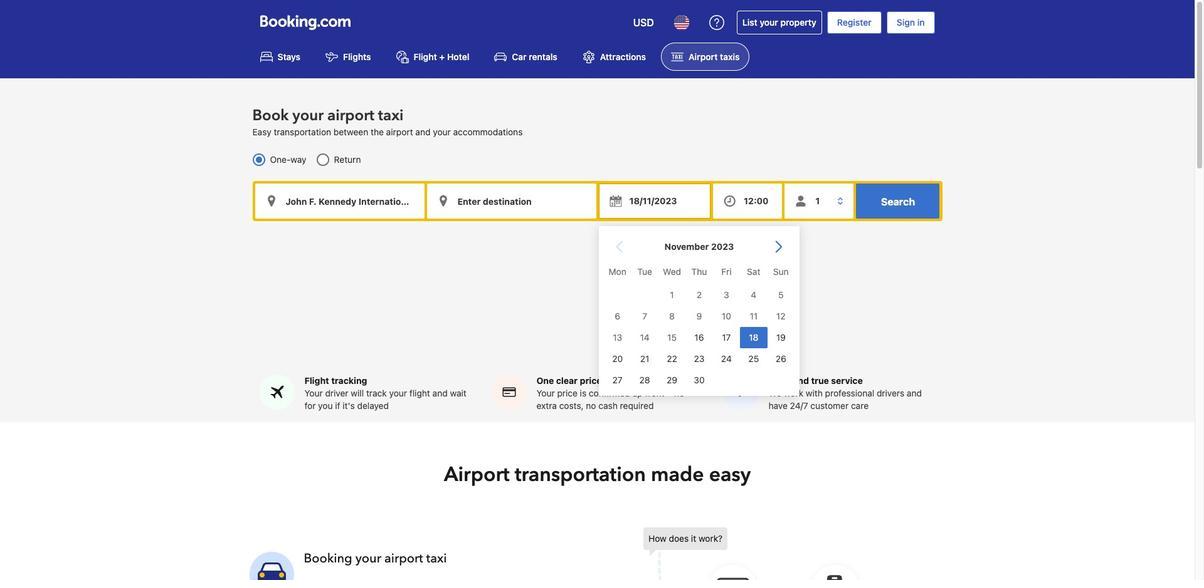 Task type: vqa. For each thing, say whether or not it's contained in the screenshot.
the left NO
yes



Task type: locate. For each thing, give the bounding box(es) containing it.
airport inside airport taxis link
[[689, 52, 718, 62]]

0 vertical spatial flight
[[414, 52, 437, 62]]

1 vertical spatial price
[[557, 389, 578, 399]]

2 vertical spatial airport
[[384, 551, 423, 568]]

attractions link
[[572, 43, 656, 71]]

airport for booking
[[384, 551, 423, 568]]

booking airport taxi image
[[643, 528, 907, 581], [249, 553, 294, 581]]

flight up driver
[[304, 376, 329, 387]]

your inside "one clear price your price is confirmed up front – no extra costs, no cash required"
[[537, 389, 555, 399]]

0 vertical spatial taxi
[[378, 106, 404, 126]]

airport for book
[[327, 106, 374, 126]]

front
[[645, 389, 665, 399]]

1 vertical spatial flight
[[304, 376, 329, 387]]

car rentals
[[512, 52, 557, 62]]

0 vertical spatial airport
[[327, 106, 374, 126]]

booking.com online hotel reservations image
[[260, 15, 350, 30]]

service
[[831, 376, 863, 387]]

november
[[664, 242, 709, 252]]

search
[[881, 196, 915, 208]]

1 horizontal spatial taxi
[[426, 551, 447, 568]]

20
[[612, 354, 623, 364]]

24
[[721, 354, 732, 364]]

booking
[[304, 551, 352, 568]]

0 vertical spatial transportation
[[274, 127, 331, 138]]

taxis
[[720, 52, 740, 62]]

25
[[748, 354, 759, 364]]

your up for
[[304, 389, 323, 399]]

18/11/2023 button
[[599, 184, 711, 219]]

your
[[304, 389, 323, 399], [537, 389, 555, 399]]

0 vertical spatial no
[[674, 389, 684, 399]]

1 horizontal spatial no
[[674, 389, 684, 399]]

no right – at the bottom of the page
[[674, 389, 684, 399]]

30
[[694, 375, 704, 386]]

transportation inside book your airport taxi easy transportation between the airport and your accommodations
[[274, 127, 331, 138]]

flight
[[414, 52, 437, 62], [304, 376, 329, 387]]

taxi for book
[[378, 106, 404, 126]]

your for booking
[[355, 551, 381, 568]]

1 horizontal spatial price
[[580, 376, 602, 387]]

0 horizontal spatial your
[[304, 389, 323, 399]]

price down "clear"
[[557, 389, 578, 399]]

flight for flight + hotel
[[414, 52, 437, 62]]

one-
[[270, 154, 291, 165]]

0 horizontal spatial flight
[[304, 376, 329, 387]]

your right track
[[389, 389, 407, 399]]

no down "is" at the left
[[586, 401, 596, 412]]

airport
[[327, 106, 374, 126], [386, 127, 413, 138], [384, 551, 423, 568]]

between
[[334, 127, 368, 138]]

1 horizontal spatial your
[[537, 389, 555, 399]]

tried and true service we work with professional drivers and have 24/7 customer care
[[769, 376, 922, 412]]

taxi inside book your airport taxi easy transportation between the airport and your accommodations
[[378, 106, 404, 126]]

and
[[415, 127, 431, 138], [793, 376, 809, 387], [433, 389, 448, 399], [907, 389, 922, 399]]

and left wait
[[433, 389, 448, 399]]

and right the
[[415, 127, 431, 138]]

and inside book your airport taxi easy transportation between the airport and your accommodations
[[415, 127, 431, 138]]

0 vertical spatial airport
[[689, 52, 718, 62]]

16
[[694, 332, 704, 343]]

one-way
[[270, 154, 306, 165]]

14
[[640, 332, 649, 343]]

0 horizontal spatial no
[[586, 401, 596, 412]]

18
[[749, 332, 758, 343]]

flight
[[409, 389, 430, 399]]

1 vertical spatial no
[[586, 401, 596, 412]]

clear
[[556, 376, 578, 387]]

24/7
[[790, 401, 808, 412]]

book
[[252, 106, 289, 126]]

cash
[[599, 401, 618, 412]]

price
[[580, 376, 602, 387], [557, 389, 578, 399]]

and up work
[[793, 376, 809, 387]]

19
[[776, 332, 785, 343]]

attractions
[[600, 52, 646, 62]]

2 your from the left
[[537, 389, 555, 399]]

accommodations
[[453, 127, 523, 138]]

sign
[[897, 17, 915, 28]]

29 button
[[658, 370, 685, 391]]

sat
[[747, 267, 760, 277]]

flight left +
[[414, 52, 437, 62]]

12:00 button
[[713, 184, 782, 219]]

27
[[612, 375, 622, 386]]

how does it work?
[[648, 534, 723, 545]]

price up "is" at the left
[[580, 376, 602, 387]]

1 vertical spatial taxi
[[426, 551, 447, 568]]

for
[[304, 401, 316, 412]]

1 horizontal spatial airport
[[689, 52, 718, 62]]

wait
[[450, 389, 466, 399]]

1 your from the left
[[304, 389, 323, 399]]

21 button
[[631, 349, 658, 370]]

airport for airport transportation made easy
[[444, 462, 510, 489]]

it
[[691, 534, 696, 545]]

and right the drivers
[[907, 389, 922, 399]]

1
[[670, 290, 674, 300]]

your right booking at the left bottom of the page
[[355, 551, 381, 568]]

12
[[776, 311, 785, 322]]

0 horizontal spatial airport
[[444, 462, 510, 489]]

your right list
[[760, 17, 778, 28]]

18 button
[[740, 327, 767, 349]]

26 button
[[767, 349, 794, 370]]

your down one
[[537, 389, 555, 399]]

your for list
[[760, 17, 778, 28]]

you
[[318, 401, 333, 412]]

your right book
[[292, 106, 324, 126]]

–
[[667, 389, 672, 399]]

confirmed
[[589, 389, 630, 399]]

easy
[[709, 462, 751, 489]]

airport
[[689, 52, 718, 62], [444, 462, 510, 489]]

booking your airport taxi
[[304, 551, 447, 568]]

taxi
[[378, 106, 404, 126], [426, 551, 447, 568]]

1 horizontal spatial transportation
[[515, 462, 646, 489]]

0 vertical spatial price
[[580, 376, 602, 387]]

0 horizontal spatial taxi
[[378, 106, 404, 126]]

fri
[[721, 267, 731, 277]]

0 horizontal spatial transportation
[[274, 127, 331, 138]]

november 2023
[[664, 242, 734, 252]]

0 horizontal spatial booking airport taxi image
[[249, 553, 294, 581]]

flight inside flight tracking your driver will track your flight and wait for you if it's delayed
[[304, 376, 329, 387]]

one clear price your price is confirmed up front – no extra costs, no cash required
[[537, 376, 684, 412]]

car
[[512, 52, 527, 62]]

1 vertical spatial transportation
[[515, 462, 646, 489]]

1 vertical spatial airport
[[444, 462, 510, 489]]

with
[[806, 389, 823, 399]]

how
[[648, 534, 667, 545]]

flight + hotel link
[[386, 43, 479, 71]]

19 button
[[767, 327, 794, 349]]

return
[[334, 154, 361, 165]]

if
[[335, 401, 340, 412]]

tried
[[769, 376, 791, 387]]

way
[[291, 154, 306, 165]]

9
[[696, 311, 702, 322]]

your inside flight tracking your driver will track your flight and wait for you if it's delayed
[[304, 389, 323, 399]]

thu
[[691, 267, 707, 277]]

1 horizontal spatial flight
[[414, 52, 437, 62]]



Task type: describe. For each thing, give the bounding box(es) containing it.
flight for flight tracking your driver will track your flight and wait for you if it's delayed
[[304, 376, 329, 387]]

register link
[[827, 11, 882, 34]]

1 horizontal spatial booking airport taxi image
[[643, 528, 907, 581]]

29
[[666, 375, 677, 386]]

your inside flight tracking your driver will track your flight and wait for you if it's delayed
[[389, 389, 407, 399]]

1 vertical spatial airport
[[386, 127, 413, 138]]

6
[[615, 311, 620, 322]]

4
[[751, 290, 756, 300]]

rentals
[[529, 52, 557, 62]]

mon
[[608, 267, 626, 277]]

12:00
[[744, 196, 769, 207]]

5
[[778, 290, 783, 300]]

22
[[667, 354, 677, 364]]

airport for airport taxis
[[689, 52, 718, 62]]

airport taxis
[[689, 52, 740, 62]]

20 button
[[604, 349, 631, 370]]

2023
[[711, 242, 734, 252]]

it's
[[343, 401, 355, 412]]

0 horizontal spatial price
[[557, 389, 578, 399]]

17 button
[[713, 327, 740, 349]]

taxi for booking
[[426, 551, 447, 568]]

care
[[851, 401, 869, 412]]

3
[[723, 290, 729, 300]]

Enter pick-up location text field
[[255, 184, 424, 219]]

up
[[632, 389, 643, 399]]

25 button
[[740, 349, 767, 370]]

usd
[[633, 17, 654, 28]]

sign in link
[[887, 11, 935, 34]]

13
[[613, 332, 622, 343]]

Enter destination text field
[[427, 184, 596, 219]]

work?
[[699, 534, 723, 545]]

drivers
[[877, 389, 904, 399]]

driver
[[325, 389, 348, 399]]

have
[[769, 401, 788, 412]]

airport transportation made easy
[[444, 462, 751, 489]]

list your property
[[742, 17, 816, 28]]

2
[[696, 290, 702, 300]]

23
[[694, 354, 704, 364]]

car rentals link
[[484, 43, 567, 71]]

is
[[580, 389, 587, 399]]

hotel
[[447, 52, 469, 62]]

sign in
[[897, 17, 925, 28]]

stays
[[278, 52, 300, 62]]

28 button
[[631, 370, 658, 391]]

28
[[639, 375, 650, 386]]

8
[[669, 311, 674, 322]]

15
[[667, 332, 676, 343]]

true
[[811, 376, 829, 387]]

22 button
[[658, 349, 685, 370]]

professional
[[825, 389, 874, 399]]

register
[[837, 17, 872, 28]]

30 button
[[685, 370, 713, 391]]

23 button
[[685, 349, 713, 370]]

costs,
[[559, 401, 584, 412]]

work
[[784, 389, 803, 399]]

does
[[669, 534, 689, 545]]

stays link
[[250, 43, 311, 71]]

made
[[651, 462, 704, 489]]

your left accommodations
[[433, 127, 451, 138]]

your for book
[[292, 106, 324, 126]]

book your airport taxi easy transportation between the airport and your accommodations
[[252, 106, 523, 138]]

wed
[[663, 267, 681, 277]]

easy
[[252, 127, 271, 138]]

24 button
[[713, 349, 740, 370]]

extra
[[537, 401, 557, 412]]

tracking
[[331, 376, 367, 387]]

11
[[749, 311, 757, 322]]

and inside flight tracking your driver will track your flight and wait for you if it's delayed
[[433, 389, 448, 399]]

one
[[537, 376, 554, 387]]

flights
[[343, 52, 371, 62]]

list
[[742, 17, 757, 28]]

16 button
[[685, 327, 713, 349]]

delayed
[[357, 401, 389, 412]]

18/11/2023
[[629, 196, 677, 207]]

property
[[781, 17, 816, 28]]

+
[[439, 52, 445, 62]]

21
[[640, 354, 649, 364]]

customer
[[811, 401, 849, 412]]

flight + hotel
[[414, 52, 469, 62]]



